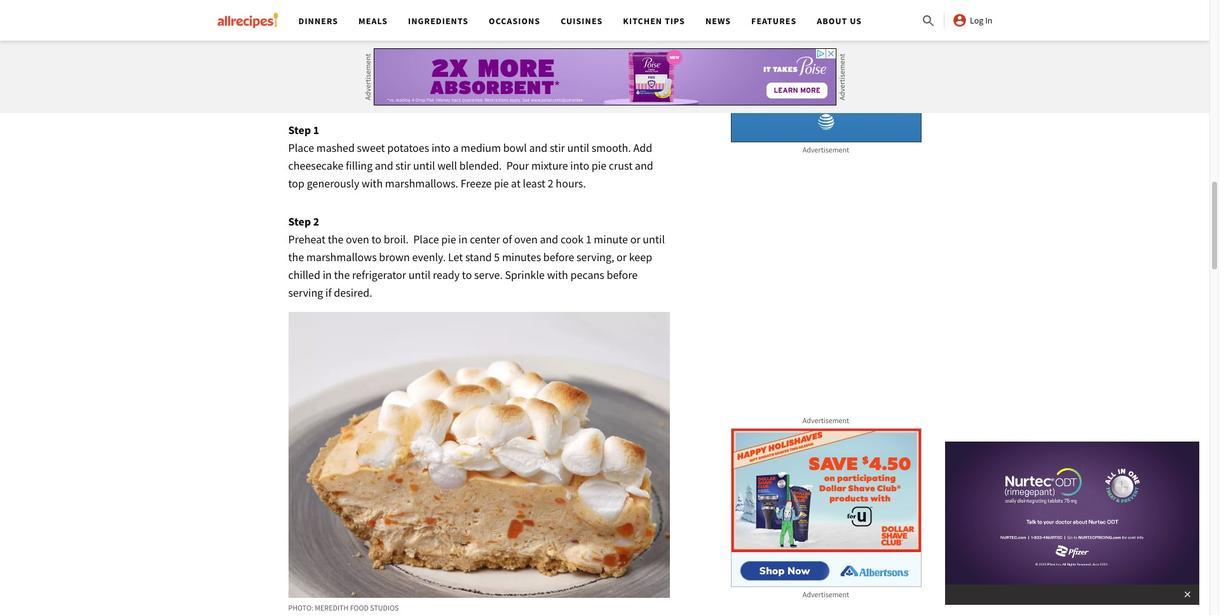 Task type: describe. For each thing, give the bounding box(es) containing it.
0 horizontal spatial into
[[432, 140, 451, 155]]

search image
[[921, 13, 936, 29]]

0 vertical spatial pecans
[[410, 13, 444, 28]]

filling
[[346, 158, 373, 173]]

ingredients
[[408, 15, 469, 27]]

least
[[523, 176, 545, 191]]

mashed
[[316, 140, 355, 155]]

kitchen tips link
[[623, 15, 685, 27]]

freeze
[[461, 176, 492, 191]]

0 horizontal spatial to
[[371, 232, 381, 247]]

medium
[[461, 140, 501, 155]]

potatoes
[[387, 140, 429, 155]]

3 tablespoons chopped pecans (optional)
[[297, 13, 494, 28]]

1 oven from the left
[[346, 232, 369, 247]]

with inside preheat the oven to broil.  place pie in center of oven and cook 1 minute or until the marshmallows brown evenly. let stand 5 minutes before serving, or keep chilled in the refrigerator until ready to serve. sprinkle with pecans before serving if desired.
[[547, 268, 568, 282]]

navigation containing dinners
[[288, 0, 921, 41]]

until left smooth.
[[567, 140, 589, 155]]

food
[[350, 603, 369, 613]]

top
[[288, 176, 304, 191]]

and down add
[[635, 158, 653, 173]]

5
[[494, 250, 500, 264]]

log in
[[970, 15, 992, 26]]

serving
[[288, 285, 323, 300]]

dinners link
[[298, 15, 338, 27]]

tips
[[665, 15, 685, 27]]

0 vertical spatial the
[[328, 232, 344, 247]]

place mashed sweet potatoes into a medium bowl and stir until smooth. add cheesecake filling and stir until well blended.  pour mixture into pie crust and top generously with marshmallows. freeze pie at least 2 hours.
[[288, 140, 653, 191]]

of
[[502, 232, 512, 247]]

1 horizontal spatial pie
[[494, 176, 509, 191]]

pie inside preheat the oven to broil.  place pie in center of oven and cook 1 minute or until the marshmallows brown evenly. let stand 5 minutes before serving, or keep chilled in the refrigerator until ready to serve. sprinkle with pecans before serving if desired.
[[441, 232, 456, 247]]

let
[[448, 250, 463, 264]]

1 vertical spatial to
[[462, 268, 472, 282]]

and down 'sweet' at the left of the page
[[375, 158, 393, 173]]

marshmallows.
[[385, 176, 458, 191]]

1 vertical spatial or
[[617, 250, 627, 264]]

meredith
[[315, 603, 348, 613]]

dinners
[[298, 15, 338, 27]]

marshmallows
[[306, 250, 377, 264]]

kitchen tips
[[623, 15, 685, 27]]

studios
[[370, 603, 399, 613]]

news link
[[705, 15, 731, 27]]

in
[[985, 15, 992, 26]]

with inside place mashed sweet potatoes into a medium bowl and stir until smooth. add cheesecake filling and stir until well blended.  pour mixture into pie crust and top generously with marshmallows. freeze pie at least 2 hours.
[[362, 176, 383, 191]]

at
[[511, 176, 521, 191]]

until down evenly.
[[408, 268, 431, 282]]

brown
[[379, 250, 410, 264]]

0 horizontal spatial before
[[543, 250, 574, 264]]

refrigerator
[[352, 268, 406, 282]]

0 vertical spatial pie
[[592, 158, 606, 173]]

desired.
[[334, 285, 372, 300]]

cuisines link
[[561, 15, 603, 27]]

crust
[[609, 158, 633, 173]]

chilled
[[288, 268, 320, 282]]

tablespoons
[[304, 13, 363, 28]]

sweet potato casserole cheesecake wedge with marshmallow topping and graham cracker crust image
[[288, 312, 670, 598]]

directions
[[288, 73, 390, 100]]

log in link
[[952, 13, 992, 28]]

pour
[[506, 158, 529, 173]]

meals
[[359, 15, 388, 27]]

1 vertical spatial stir
[[396, 158, 411, 173]]

log
[[970, 15, 983, 26]]

until up marshmallows.
[[413, 158, 435, 173]]

generously
[[307, 176, 359, 191]]

occasions
[[489, 15, 540, 27]]



Task type: locate. For each thing, give the bounding box(es) containing it.
the down marshmallows
[[334, 268, 350, 282]]

or left keep
[[617, 250, 627, 264]]

1 horizontal spatial place
[[413, 232, 439, 247]]

0 horizontal spatial place
[[288, 140, 314, 155]]

in up if
[[323, 268, 332, 282]]

and left cook
[[540, 232, 558, 247]]

0 horizontal spatial in
[[323, 268, 332, 282]]

or up keep
[[630, 232, 640, 247]]

if
[[325, 285, 332, 300]]

2
[[548, 176, 553, 191]]

place
[[288, 140, 314, 155], [413, 232, 439, 247]]

pecans down serving,
[[570, 268, 604, 282]]

account image
[[952, 13, 967, 28]]

minutes
[[502, 250, 541, 264]]

news
[[705, 15, 731, 27]]

oven up marshmallows
[[346, 232, 369, 247]]

1 horizontal spatial to
[[462, 268, 472, 282]]

1
[[586, 232, 592, 247]]

oven up minutes
[[514, 232, 538, 247]]

to
[[371, 232, 381, 247], [462, 268, 472, 282]]

1 vertical spatial pecans
[[570, 268, 604, 282]]

with right sprinkle
[[547, 268, 568, 282]]

1 vertical spatial in
[[323, 268, 332, 282]]

meals link
[[359, 15, 388, 27]]

before down keep
[[607, 268, 638, 282]]

0 vertical spatial stir
[[550, 140, 565, 155]]

with down filling
[[362, 176, 383, 191]]

the
[[328, 232, 344, 247], [288, 250, 304, 264], [334, 268, 350, 282]]

1 vertical spatial into
[[570, 158, 589, 173]]

1 vertical spatial place
[[413, 232, 439, 247]]

0 vertical spatial before
[[543, 250, 574, 264]]

place up evenly.
[[413, 232, 439, 247]]

bowl
[[503, 140, 527, 155]]

until
[[567, 140, 589, 155], [413, 158, 435, 173], [643, 232, 665, 247], [408, 268, 431, 282]]

1 horizontal spatial into
[[570, 158, 589, 173]]

1 horizontal spatial with
[[547, 268, 568, 282]]

about
[[817, 15, 847, 27]]

until up keep
[[643, 232, 665, 247]]

pecans
[[410, 13, 444, 28], [570, 268, 604, 282]]

0 horizontal spatial oven
[[346, 232, 369, 247]]

sprinkle
[[505, 268, 545, 282]]

features
[[751, 15, 797, 27]]

1 horizontal spatial in
[[458, 232, 468, 247]]

kitchen
[[623, 15, 662, 27]]

meredith food studios
[[315, 603, 399, 613]]

0 horizontal spatial or
[[617, 250, 627, 264]]

serve.
[[474, 268, 503, 282]]

0 vertical spatial or
[[630, 232, 640, 247]]

to up brown
[[371, 232, 381, 247]]

1 horizontal spatial pecans
[[570, 268, 604, 282]]

navigation
[[288, 0, 921, 41]]

place up cheesecake at the left top of page
[[288, 140, 314, 155]]

1 horizontal spatial before
[[607, 268, 638, 282]]

add
[[633, 140, 652, 155]]

and
[[529, 140, 547, 155], [375, 158, 393, 173], [635, 158, 653, 173], [540, 232, 558, 247]]

us
[[850, 15, 862, 27]]

stir
[[550, 140, 565, 155], [396, 158, 411, 173]]

1 vertical spatial before
[[607, 268, 638, 282]]

a
[[453, 140, 459, 155]]

pie left "crust"
[[592, 158, 606, 173]]

0 vertical spatial with
[[362, 176, 383, 191]]

0 vertical spatial place
[[288, 140, 314, 155]]

before down cook
[[543, 250, 574, 264]]

or
[[630, 232, 640, 247], [617, 250, 627, 264]]

0 horizontal spatial with
[[362, 176, 383, 191]]

stand
[[465, 250, 492, 264]]

minute
[[594, 232, 628, 247]]

well
[[437, 158, 457, 173]]

preheat the oven to broil.  place pie in center of oven and cook 1 minute or until the marshmallows brown evenly. let stand 5 minutes before serving, or keep chilled in the refrigerator until ready to serve. sprinkle with pecans before serving if desired.
[[288, 232, 665, 300]]

about us
[[817, 15, 862, 27]]

and inside preheat the oven to broil.  place pie in center of oven and cook 1 minute or until the marshmallows brown evenly. let stand 5 minutes before serving, or keep chilled in the refrigerator until ready to serve. sprinkle with pecans before serving if desired.
[[540, 232, 558, 247]]

1 vertical spatial the
[[288, 250, 304, 264]]

cook
[[561, 232, 584, 247]]

pie up let
[[441, 232, 456, 247]]

0 horizontal spatial pie
[[441, 232, 456, 247]]

pecans inside preheat the oven to broil.  place pie in center of oven and cook 1 minute or until the marshmallows brown evenly. let stand 5 minutes before serving, or keep chilled in the refrigerator until ready to serve. sprinkle with pecans before serving if desired.
[[570, 268, 604, 282]]

serving,
[[577, 250, 614, 264]]

into left a
[[432, 140, 451, 155]]

(optional)
[[447, 13, 494, 28]]

cheesecake
[[288, 158, 344, 173]]

sweet
[[357, 140, 385, 155]]

keep
[[629, 250, 652, 264]]

0 vertical spatial into
[[432, 140, 451, 155]]

evenly.
[[412, 250, 446, 264]]

1 horizontal spatial oven
[[514, 232, 538, 247]]

0 horizontal spatial stir
[[396, 158, 411, 173]]

occasions link
[[489, 15, 540, 27]]

center
[[470, 232, 500, 247]]

stir up 'mixture'
[[550, 140, 565, 155]]

0 vertical spatial to
[[371, 232, 381, 247]]

2 vertical spatial pie
[[441, 232, 456, 247]]

in up let
[[458, 232, 468, 247]]

advertisement region
[[731, 0, 921, 142], [373, 48, 836, 106], [731, 428, 921, 587]]

the up marshmallows
[[328, 232, 344, 247]]

smooth.
[[592, 140, 631, 155]]

into
[[432, 140, 451, 155], [570, 158, 589, 173]]

oven
[[346, 232, 369, 247], [514, 232, 538, 247]]

and up 'mixture'
[[529, 140, 547, 155]]

with
[[362, 176, 383, 191], [547, 268, 568, 282]]

place inside preheat the oven to broil.  place pie in center of oven and cook 1 minute or until the marshmallows brown evenly. let stand 5 minutes before serving, or keep chilled in the refrigerator until ready to serve. sprinkle with pecans before serving if desired.
[[413, 232, 439, 247]]

pie left at on the top
[[494, 176, 509, 191]]

1 horizontal spatial or
[[630, 232, 640, 247]]

the up chilled
[[288, 250, 304, 264]]

2 horizontal spatial pie
[[592, 158, 606, 173]]

chopped
[[366, 13, 408, 28]]

features link
[[751, 15, 797, 27]]

3
[[297, 13, 302, 28]]

pecans right chopped
[[410, 13, 444, 28]]

to right ready
[[462, 268, 472, 282]]

place inside place mashed sweet potatoes into a medium bowl and stir until smooth. add cheesecake filling and stir until well blended.  pour mixture into pie crust and top generously with marshmallows. freeze pie at least 2 hours.
[[288, 140, 314, 155]]

home image
[[217, 13, 278, 28]]

0 horizontal spatial pecans
[[410, 13, 444, 28]]

before
[[543, 250, 574, 264], [607, 268, 638, 282]]

hours.
[[556, 176, 586, 191]]

1 horizontal spatial stir
[[550, 140, 565, 155]]

stir down potatoes
[[396, 158, 411, 173]]

into up hours.
[[570, 158, 589, 173]]

2 vertical spatial the
[[334, 268, 350, 282]]

2 oven from the left
[[514, 232, 538, 247]]

0 vertical spatial in
[[458, 232, 468, 247]]

1 vertical spatial pie
[[494, 176, 509, 191]]

mixture
[[531, 158, 568, 173]]

ingredients link
[[408, 15, 469, 27]]

in
[[458, 232, 468, 247], [323, 268, 332, 282]]

about us link
[[817, 15, 862, 27]]

pie
[[592, 158, 606, 173], [494, 176, 509, 191], [441, 232, 456, 247]]

1 vertical spatial with
[[547, 268, 568, 282]]

preheat
[[288, 232, 325, 247]]

cuisines
[[561, 15, 603, 27]]

ready
[[433, 268, 460, 282]]



Task type: vqa. For each thing, say whether or not it's contained in the screenshot.
the topmost "the"
yes



